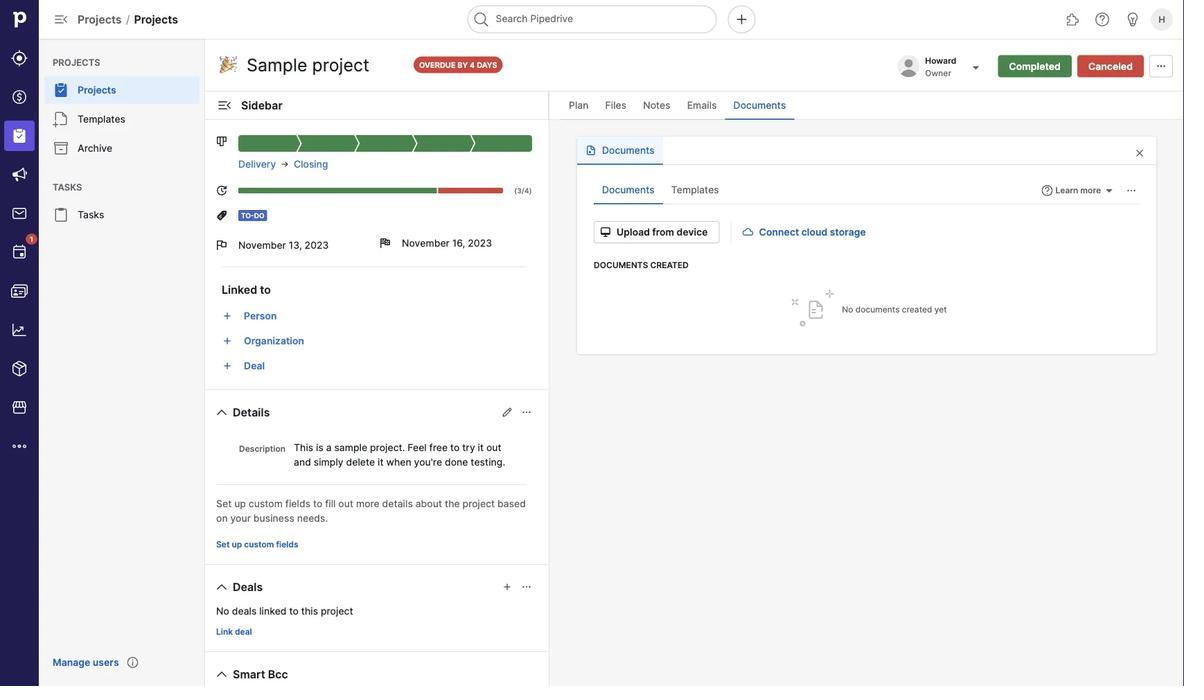 Task type: vqa. For each thing, say whether or not it's contained in the screenshot.
ultimate
no



Task type: locate. For each thing, give the bounding box(es) containing it.
days
[[477, 60, 497, 69]]

1 color active image from the top
[[222, 310, 233, 322]]

tasks link
[[44, 201, 200, 229]]

set for set up custom fields
[[216, 539, 230, 550]]

1 horizontal spatial project
[[463, 498, 495, 509]]

delete
[[346, 456, 375, 468]]

0 horizontal spatial 2023
[[305, 239, 329, 251]]

this is a sample project. feel free to try it out and simply delete it when you're done testing.
[[294, 441, 505, 468]]

quick help image
[[1094, 11, 1111, 28]]

to left try
[[450, 441, 460, 453]]

menu item
[[0, 116, 39, 155]]

up for set up custom fields to fill out more details about the project based on your business needs.
[[234, 498, 246, 509]]

color active image inside connect cloud storage button
[[740, 227, 756, 238]]

2023 for november 16, 2023
[[468, 237, 492, 249]]

2 color active image from the top
[[222, 360, 233, 371]]

custom inside set up custom fields button
[[244, 539, 274, 550]]

2023
[[468, 237, 492, 249], [305, 239, 329, 251]]

2023 right the '16,'
[[468, 237, 492, 249]]

menu containing projects
[[39, 39, 205, 686]]

1 vertical spatial out
[[338, 498, 353, 509]]

more inside button
[[1081, 185, 1101, 195]]

color undefined image for archive
[[53, 140, 69, 157]]

1 horizontal spatial more
[[1081, 185, 1101, 195]]

to left the fill at the bottom left of the page
[[313, 498, 322, 509]]

projects image
[[11, 128, 28, 144]]

( 3 / 4 )
[[514, 186, 532, 195]]

0 horizontal spatial project
[[321, 605, 353, 617]]

home image
[[9, 9, 30, 30]]

tasks
[[53, 182, 82, 192], [78, 209, 104, 221]]

1 set from the top
[[216, 498, 232, 509]]

marketplace image
[[11, 399, 28, 416]]

color undefined image inside tasks link
[[53, 207, 69, 223]]

color undefined image for tasks
[[53, 207, 69, 223]]

set for set up custom fields to fill out more details about the project based on your business needs.
[[216, 498, 232, 509]]

owner
[[925, 68, 951, 78]]

4 right by
[[470, 60, 475, 69]]

out
[[486, 441, 502, 453], [338, 498, 353, 509]]

1 vertical spatial up
[[232, 539, 242, 550]]

1 vertical spatial fields
[[276, 539, 298, 550]]

3 color undefined image from the top
[[53, 140, 69, 157]]

0 vertical spatial fields
[[285, 498, 311, 509]]

projects
[[78, 12, 122, 26], [134, 12, 178, 26], [53, 57, 100, 68], [78, 84, 116, 96]]

2023 right 13,
[[305, 239, 329, 251]]

project right 'this'
[[321, 605, 353, 617]]

1 vertical spatial more
[[356, 498, 380, 509]]

it
[[478, 441, 484, 453], [378, 456, 384, 468]]

set up custom fields
[[216, 539, 298, 550]]

november left the '16,'
[[402, 237, 450, 249]]

0 vertical spatial project
[[463, 498, 495, 509]]

november 16, 2023
[[402, 237, 492, 249]]

1 horizontal spatial created
[[902, 305, 932, 315]]

1 horizontal spatial 2023
[[468, 237, 492, 249]]

up down 'your' in the left bottom of the page
[[232, 539, 242, 550]]

Search Pipedrive field
[[467, 6, 717, 33]]

1 vertical spatial custom
[[244, 539, 274, 550]]

canceled button
[[1077, 55, 1144, 77]]

0 vertical spatial set
[[216, 498, 232, 509]]

color undefined image inside templates link
[[53, 111, 69, 128]]

1 vertical spatial templates
[[671, 184, 719, 196]]

2023 for november 13, 2023
[[305, 239, 329, 251]]

a
[[326, 441, 332, 453]]

up inside the 'set up custom fields to fill out more details about the project based on your business needs.'
[[234, 498, 246, 509]]

set inside the 'set up custom fields to fill out more details about the project based on your business needs.'
[[216, 498, 232, 509]]

created down the from
[[650, 260, 689, 270]]

color active image
[[740, 227, 756, 238], [222, 335, 233, 346]]

1 color undefined image from the top
[[53, 82, 69, 98]]

no left "documents"
[[842, 305, 853, 315]]

1 horizontal spatial color active image
[[740, 227, 756, 238]]

1 horizontal spatial /
[[522, 186, 525, 195]]

it right try
[[478, 441, 484, 453]]

your
[[230, 512, 251, 524]]

smart bcc button
[[211, 663, 294, 685]]

deals image
[[11, 89, 28, 105]]

overdue by 4 days
[[419, 60, 497, 69]]

more left details
[[356, 498, 380, 509]]

manage
[[53, 657, 90, 668]]

color primary image
[[1153, 61, 1170, 72], [586, 145, 597, 156], [1042, 185, 1053, 196], [380, 238, 391, 249], [216, 240, 227, 251], [521, 407, 532, 418], [521, 581, 532, 592]]

0 vertical spatial custom
[[249, 498, 283, 509]]

1 vertical spatial tasks
[[78, 209, 104, 221]]

0 vertical spatial /
[[126, 12, 130, 26]]

1 vertical spatial color active image
[[222, 360, 233, 371]]

howard owner
[[925, 55, 956, 78]]

1 horizontal spatial it
[[478, 441, 484, 453]]

up inside button
[[232, 539, 242, 550]]

to inside this is a sample project. feel free to try it out and simply delete it when you're done testing.
[[450, 441, 460, 453]]

color undefined image inside archive link
[[53, 140, 69, 157]]

templates
[[78, 113, 125, 125], [671, 184, 719, 196]]

when
[[386, 456, 411, 468]]

fields down business
[[276, 539, 298, 550]]

1 horizontal spatial 4
[[525, 186, 529, 195]]

custom up business
[[249, 498, 283, 509]]

color primary image inside november 16, 2023 button
[[380, 238, 391, 249]]

2 color undefined image from the top
[[53, 111, 69, 128]]

to right the linked
[[260, 283, 271, 296]]

0 vertical spatial up
[[234, 498, 246, 509]]

color undefined image right deals icon
[[53, 82, 69, 98]]

projects menu item
[[39, 76, 205, 104]]

created
[[650, 260, 689, 270], [902, 305, 932, 315]]

plan
[[569, 99, 589, 111]]

link
[[216, 627, 233, 637]]

deal
[[235, 627, 252, 637]]

1 horizontal spatial no
[[842, 305, 853, 315]]

0 horizontal spatial /
[[126, 12, 130, 26]]

0 horizontal spatial color active image
[[222, 335, 233, 346]]

set down the on
[[216, 539, 230, 550]]

details
[[233, 405, 270, 419]]

0 horizontal spatial created
[[650, 260, 689, 270]]

upload from device button
[[594, 221, 720, 243]]

no
[[842, 305, 853, 315], [216, 605, 229, 617]]

no for no documents created yet
[[842, 305, 853, 315]]

color undefined image for projects
[[53, 82, 69, 98]]

smart
[[233, 667, 265, 681]]

projects link
[[44, 76, 200, 104]]

custom inside the 'set up custom fields to fill out more details about the project based on your business needs.'
[[249, 498, 283, 509]]

learn more
[[1056, 185, 1101, 195]]

about
[[416, 498, 442, 509]]

color undefined image
[[53, 82, 69, 98], [53, 111, 69, 128], [53, 140, 69, 157], [53, 207, 69, 223]]

menu
[[39, 39, 205, 686]]

0 horizontal spatial out
[[338, 498, 353, 509]]

4
[[470, 60, 475, 69], [525, 186, 529, 195]]

details button
[[211, 401, 275, 423]]

to left 'this'
[[289, 605, 299, 617]]

color active image left organization
[[222, 335, 233, 346]]

0 horizontal spatial more
[[356, 498, 380, 509]]

templates up archive
[[78, 113, 125, 125]]

/ right the menu toggle image
[[126, 12, 130, 26]]

up
[[234, 498, 246, 509], [232, 539, 242, 550]]

fields inside the 'set up custom fields to fill out more details about the project based on your business needs.'
[[285, 498, 311, 509]]

0 horizontal spatial no
[[216, 605, 229, 617]]

color primary image inside learn more button
[[1042, 185, 1053, 196]]

projects / projects
[[78, 12, 178, 26]]

0 vertical spatial 4
[[470, 60, 475, 69]]

0 vertical spatial color active image
[[740, 227, 756, 238]]

more image
[[11, 438, 28, 455]]

color undefined image inside projects link
[[53, 82, 69, 98]]

it down project.
[[378, 456, 384, 468]]

november left 13,
[[238, 239, 286, 251]]

sample
[[334, 441, 367, 453]]

documents down 'files'
[[602, 144, 655, 156]]

color active image down the linked
[[222, 310, 233, 322]]

4 color undefined image from the top
[[53, 207, 69, 223]]

no up link
[[216, 605, 229, 617]]

1 vertical spatial /
[[522, 186, 525, 195]]

color undefined image right sales inbox image
[[53, 207, 69, 223]]

menu toggle image
[[53, 11, 69, 28]]

color undefined image left archive
[[53, 140, 69, 157]]

project right the
[[463, 498, 495, 509]]

simply
[[314, 456, 343, 468]]

1 vertical spatial set
[[216, 539, 230, 550]]

0 vertical spatial no
[[842, 305, 853, 315]]

1 vertical spatial it
[[378, 456, 384, 468]]

color primary image
[[216, 97, 233, 114], [216, 136, 227, 147], [1132, 148, 1148, 159], [280, 159, 290, 170], [216, 185, 227, 196], [1104, 185, 1115, 196], [216, 210, 227, 221], [597, 227, 614, 238], [213, 404, 230, 421], [502, 407, 513, 418], [213, 579, 230, 595], [502, 581, 513, 592], [213, 666, 230, 683]]

1 horizontal spatial templates
[[671, 184, 719, 196]]

1 vertical spatial no
[[216, 605, 229, 617]]

notes
[[643, 99, 671, 111]]

from
[[652, 226, 674, 238]]

set up the on
[[216, 498, 232, 509]]

fields up needs.
[[285, 498, 311, 509]]

1 horizontal spatial out
[[486, 441, 502, 453]]

overdue
[[419, 60, 456, 69]]

1 horizontal spatial november
[[402, 237, 450, 249]]

manage users
[[53, 657, 119, 668]]

color active image left connect
[[740, 227, 756, 238]]

4 right 3
[[525, 186, 529, 195]]

fields
[[285, 498, 311, 509], [276, 539, 298, 550]]

november
[[402, 237, 450, 249], [238, 239, 286, 251]]

products image
[[11, 360, 28, 377]]

details
[[382, 498, 413, 509]]

color active image for person
[[222, 310, 233, 322]]

created left the yet
[[902, 305, 932, 315]]

is
[[316, 441, 324, 453]]

out right the fill at the bottom left of the page
[[338, 498, 353, 509]]

documents
[[734, 99, 786, 111], [602, 144, 655, 156], [602, 184, 655, 196], [594, 260, 648, 270]]

/ right (
[[522, 186, 525, 195]]

project
[[463, 498, 495, 509], [321, 605, 353, 617]]

the
[[445, 498, 460, 509]]

connect cloud storage
[[759, 226, 866, 238]]

upload from device
[[617, 226, 708, 238]]

up up 'your' in the left bottom of the page
[[234, 498, 246, 509]]

fields for set up custom fields
[[276, 539, 298, 550]]

delivery
[[238, 158, 276, 170]]

templates up device
[[671, 184, 719, 196]]

by
[[458, 60, 468, 69]]

out up testing.
[[486, 441, 502, 453]]

set
[[216, 498, 232, 509], [216, 539, 230, 550]]

november for november 16, 2023
[[402, 237, 450, 249]]

more inside the 'set up custom fields to fill out more details about the project based on your business needs.'
[[356, 498, 380, 509]]

color undefined image right projects icon
[[53, 111, 69, 128]]

1 vertical spatial created
[[902, 305, 932, 315]]

color undefined image for templates
[[53, 111, 69, 128]]

0 vertical spatial more
[[1081, 185, 1101, 195]]

to
[[260, 283, 271, 296], [450, 441, 460, 453], [313, 498, 322, 509], [289, 605, 299, 617]]

projects inside menu item
[[78, 84, 116, 96]]

closing
[[294, 158, 328, 170]]

out inside the 'set up custom fields to fill out more details about the project based on your business needs.'
[[338, 498, 353, 509]]

set up custom fields link
[[211, 536, 304, 553]]

sales assistant image
[[1125, 11, 1141, 28]]

set inside button
[[216, 539, 230, 550]]

0 horizontal spatial templates
[[78, 113, 125, 125]]

color active image
[[222, 310, 233, 322], [222, 360, 233, 371]]

documents down upload
[[594, 260, 648, 270]]

0 vertical spatial templates
[[78, 113, 125, 125]]

color active image left deal
[[222, 360, 233, 371]]

0 horizontal spatial november
[[238, 239, 286, 251]]

fields inside button
[[276, 539, 298, 550]]

0 vertical spatial color active image
[[222, 310, 233, 322]]

custom
[[249, 498, 283, 509], [244, 539, 274, 550]]

link deal
[[216, 627, 252, 637]]

16,
[[452, 237, 465, 249]]

0 vertical spatial out
[[486, 441, 502, 453]]

more right learn
[[1081, 185, 1101, 195]]

custom down business
[[244, 539, 274, 550]]

2 set from the top
[[216, 539, 230, 550]]



Task type: describe. For each thing, give the bounding box(es) containing it.
linked to
[[222, 283, 271, 296]]

0 horizontal spatial 4
[[470, 60, 475, 69]]

completed button
[[998, 55, 1072, 77]]

manage users button
[[44, 650, 127, 675]]

feel
[[408, 441, 427, 453]]

storage
[[830, 226, 866, 238]]

1 vertical spatial 4
[[525, 186, 529, 195]]

november 13, 2023
[[238, 239, 329, 251]]

1 vertical spatial color active image
[[222, 335, 233, 346]]

on
[[216, 512, 228, 524]]

and
[[294, 456, 311, 468]]

documents right emails
[[734, 99, 786, 111]]

templates link
[[44, 105, 200, 133]]

color active image for deal
[[222, 360, 233, 371]]

completed
[[1009, 60, 1061, 72]]

out inside this is a sample project. feel free to try it out and simply delete it when you're done testing.
[[486, 441, 502, 453]]

linked
[[222, 283, 257, 296]]

deals button
[[211, 576, 268, 598]]

archive link
[[44, 134, 200, 162]]

users
[[93, 657, 119, 668]]

deals
[[233, 580, 263, 594]]

h
[[1159, 14, 1165, 25]]

archive
[[78, 142, 112, 154]]

documents
[[856, 305, 900, 315]]

organization
[[244, 335, 304, 347]]

person button
[[238, 305, 532, 327]]

connect cloud storage button
[[737, 221, 872, 243]]

business
[[253, 512, 294, 524]]

needs.
[[297, 512, 328, 524]]

1 vertical spatial project
[[321, 605, 353, 617]]

based
[[498, 498, 526, 509]]

color primary image inside deals button
[[213, 579, 230, 595]]

custom for set up custom fields
[[244, 539, 274, 550]]

deals
[[232, 605, 257, 617]]

deal
[[244, 360, 265, 372]]

contacts image
[[11, 283, 28, 299]]

cloud
[[802, 226, 828, 238]]

free
[[429, 441, 448, 453]]

insights image
[[11, 322, 28, 338]]

(
[[514, 186, 517, 195]]

set up custom fields button
[[211, 536, 304, 553]]

0 vertical spatial tasks
[[53, 182, 82, 192]]

no documents created yet
[[842, 305, 947, 315]]

no for no deals linked to this project
[[216, 605, 229, 617]]

color primary image inside upload from device button
[[597, 227, 614, 238]]

testing.
[[471, 456, 505, 468]]

emails
[[687, 99, 717, 111]]

set up custom fields to fill out more details about the project based on your business needs.
[[216, 498, 526, 524]]

)
[[529, 186, 532, 195]]

campaigns image
[[11, 166, 28, 183]]

color primary image inside smart bcc button
[[213, 666, 230, 683]]

custom for set up custom fields to fill out more details about the project based on your business needs.
[[249, 498, 283, 509]]

november for november 13, 2023
[[238, 239, 286, 251]]

color undefined image
[[11, 244, 28, 261]]

connect
[[759, 226, 799, 238]]

sales inbox image
[[11, 205, 28, 222]]

up for set up custom fields
[[232, 539, 242, 550]]

organization button
[[238, 330, 532, 352]]

🎉  Sample project text field
[[216, 51, 403, 79]]

project inside the 'set up custom fields to fill out more details about the project based on your business needs.'
[[463, 498, 495, 509]]

yet
[[935, 305, 947, 315]]

description
[[239, 444, 286, 454]]

you're
[[414, 456, 442, 468]]

howard link
[[925, 55, 959, 65]]

3
[[517, 186, 522, 195]]

quick add image
[[734, 11, 750, 28]]

fill
[[325, 498, 336, 509]]

13,
[[289, 239, 302, 251]]

0 vertical spatial created
[[650, 260, 689, 270]]

try
[[462, 441, 475, 453]]

0 horizontal spatial it
[[378, 456, 384, 468]]

learn more button
[[1039, 182, 1118, 199]]

bcc
[[268, 667, 288, 681]]

this
[[294, 441, 313, 453]]

november 16, 2023 button
[[380, 229, 532, 257]]

linked
[[259, 605, 287, 617]]

this
[[301, 605, 318, 617]]

upload
[[617, 226, 650, 238]]

1 link
[[4, 234, 37, 267]]

more actions image
[[1126, 185, 1137, 196]]

done
[[445, 456, 468, 468]]

deal button
[[238, 355, 532, 377]]

project.
[[370, 441, 405, 453]]

1 menu
[[0, 0, 39, 686]]

h button
[[1148, 6, 1176, 33]]

documents created
[[594, 260, 689, 270]]

sidebar
[[241, 98, 283, 112]]

canceled
[[1089, 60, 1133, 72]]

smart bcc
[[233, 667, 288, 681]]

info image
[[127, 657, 138, 668]]

color primary image inside learn more button
[[1104, 185, 1115, 196]]

to inside the 'set up custom fields to fill out more details about the project based on your business needs.'
[[313, 498, 322, 509]]

device
[[677, 226, 708, 238]]

0 vertical spatial it
[[478, 441, 484, 453]]

documents up upload
[[602, 184, 655, 196]]

color primary image inside november 13, 2023 button
[[216, 240, 227, 251]]

color primary image inside details button
[[213, 404, 230, 421]]

person
[[244, 310, 277, 322]]

link deal button
[[211, 624, 258, 640]]

fields for set up custom fields to fill out more details about the project based on your business needs.
[[285, 498, 311, 509]]

howard
[[925, 55, 956, 65]]

leads image
[[11, 50, 28, 67]]

transfer ownership image
[[968, 59, 984, 76]]



